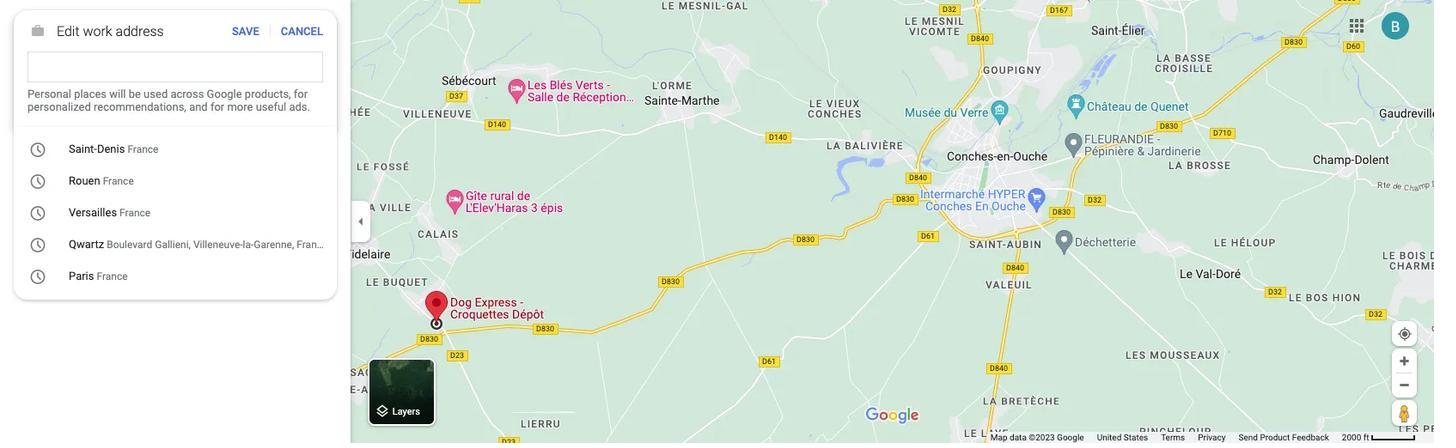 Task type: locate. For each thing, give the bounding box(es) containing it.
2  cell from the top
[[14, 171, 326, 192]]

 left saint-
[[29, 139, 47, 160]]

 cell
[[14, 139, 326, 160], [14, 171, 326, 192], [14, 202, 326, 224], [14, 234, 328, 256], [14, 266, 326, 288]]

0 vertical spatial google
[[207, 88, 242, 101]]

send
[[1239, 433, 1258, 443]]

grid inside google maps element
[[14, 134, 337, 293]]

google inside personal places will be used across google products, for personalized recommendations, and for more useful ads.
[[207, 88, 242, 101]]

show street view coverage image
[[1393, 401, 1417, 426]]

0 horizontal spatial google
[[207, 88, 242, 101]]

for right and
[[211, 101, 225, 113]]

 for qwartz
[[29, 234, 47, 256]]

personalized
[[28, 101, 91, 113]]

footer
[[991, 432, 1343, 444]]

terms
[[1161, 433, 1186, 443]]

5  from the top
[[29, 266, 47, 288]]

france right denis
[[128, 144, 159, 156]]

france inside paris france
[[97, 271, 128, 283]]

edit work address
[[57, 23, 164, 39]]

 for paris
[[29, 266, 47, 288]]

paris
[[69, 270, 94, 283]]

ft
[[1364, 433, 1370, 443]]

garenne,
[[254, 239, 294, 251]]

google right ©2023
[[1057, 433, 1085, 443]]

data
[[1010, 433, 1027, 443]]

1 horizontal spatial google
[[1057, 433, 1085, 443]]

france inside qwartz boulevard gallieni, villeneuve-la-garenne, france
[[297, 239, 328, 251]]

4  cell from the top
[[14, 234, 328, 256]]

0 horizontal spatial for
[[211, 101, 225, 113]]

3  from the top
[[29, 202, 47, 224]]

 left rouen
[[29, 171, 47, 192]]

france right garenne,
[[297, 239, 328, 251]]

grid
[[14, 134, 337, 293]]

saint-denis france
[[69, 143, 159, 156]]


[[29, 139, 47, 160], [29, 171, 47, 192], [29, 202, 47, 224], [29, 234, 47, 256], [29, 266, 47, 288]]

grid containing 
[[14, 134, 337, 293]]

 left versailles
[[29, 202, 47, 224]]

france
[[128, 144, 159, 156], [103, 175, 134, 187], [120, 207, 151, 219], [297, 239, 328, 251], [97, 271, 128, 283]]

2  from the top
[[29, 171, 47, 192]]

france inside rouen france
[[103, 175, 134, 187]]

personal
[[28, 88, 71, 101]]

google maps element
[[0, 0, 1435, 444]]

 for saint-denis
[[29, 139, 47, 160]]

france inside versailles france
[[120, 207, 151, 219]]

2000 ft
[[1343, 433, 1370, 443]]

privacy
[[1198, 433, 1226, 443]]

save button
[[232, 24, 259, 37]]

layers
[[393, 407, 420, 418]]

google
[[207, 88, 242, 101], [1057, 433, 1085, 443]]

denis
[[97, 143, 125, 156]]

 left qwartz
[[29, 234, 47, 256]]

 left paris
[[29, 266, 47, 288]]

rouen france
[[69, 175, 134, 187]]

recommendations,
[[94, 101, 186, 113]]

gallieni,
[[155, 239, 191, 251]]

feedback
[[1293, 433, 1330, 443]]

saint-
[[69, 143, 97, 156]]

used
[[144, 88, 168, 101]]

 for versailles
[[29, 202, 47, 224]]

3  cell from the top
[[14, 202, 326, 224]]

footer containing map data ©2023 google
[[991, 432, 1343, 444]]

versailles
[[69, 206, 117, 219]]

©2023
[[1029, 433, 1055, 443]]

united states button
[[1097, 432, 1149, 444]]

collapse side panel image
[[352, 212, 370, 231]]

2000
[[1343, 433, 1362, 443]]

france up versailles france
[[103, 175, 134, 187]]

france up boulevard
[[120, 207, 151, 219]]

more
[[227, 101, 253, 113]]

for
[[294, 88, 308, 101], [211, 101, 225, 113]]

france for rouen
[[103, 175, 134, 187]]

1  from the top
[[29, 139, 47, 160]]

edit
[[57, 23, 80, 39]]

google right across
[[207, 88, 242, 101]]

across
[[171, 88, 204, 101]]

4  from the top
[[29, 234, 47, 256]]

for right 'useful'
[[294, 88, 308, 101]]

france right paris
[[97, 271, 128, 283]]

france for paris
[[97, 271, 128, 283]]

united
[[1097, 433, 1122, 443]]

ads.
[[289, 101, 310, 113]]



Task type: vqa. For each thing, say whether or not it's contained in the screenshot.
bottommost n
no



Task type: describe. For each thing, give the bounding box(es) containing it.
1 vertical spatial google
[[1057, 433, 1085, 443]]

products,
[[245, 88, 291, 101]]

save
[[232, 24, 259, 37]]

5  cell from the top
[[14, 266, 326, 288]]

france inside saint-denis france
[[128, 144, 159, 156]]

2000 ft button
[[1343, 433, 1417, 443]]

versailles france
[[69, 206, 151, 219]]

footer inside google maps element
[[991, 432, 1343, 444]]

1 horizontal spatial for
[[294, 88, 308, 101]]

paris france
[[69, 270, 128, 283]]

privacy button
[[1198, 432, 1226, 444]]

address
[[116, 23, 164, 39]]

send product feedback
[[1239, 433, 1330, 443]]

states
[[1124, 433, 1149, 443]]

zoom in image
[[1399, 355, 1411, 368]]

will
[[109, 88, 126, 101]]

show your location image
[[1398, 327, 1413, 342]]

qwartz
[[69, 238, 104, 251]]

la-
[[243, 239, 254, 251]]

personal places will be used across google products, for personalized recommendations, and for more useful ads.
[[28, 88, 310, 113]]

and
[[189, 101, 208, 113]]

 for rouen
[[29, 171, 47, 192]]

useful
[[256, 101, 286, 113]]

map
[[991, 433, 1008, 443]]

terms button
[[1161, 432, 1186, 444]]

rouen
[[69, 175, 100, 187]]

united states
[[1097, 433, 1149, 443]]

cancel button
[[281, 24, 323, 37]]

product
[[1261, 433, 1291, 443]]

send product feedback button
[[1239, 432, 1330, 444]]

zoom out image
[[1399, 379, 1411, 392]]

cancel
[[281, 24, 323, 37]]

work
[[83, 23, 112, 39]]

map data ©2023 google
[[991, 433, 1085, 443]]

be
[[129, 88, 141, 101]]

1  cell from the top
[[14, 139, 326, 160]]

places
[[74, 88, 107, 101]]

france for versailles
[[120, 207, 151, 219]]

qwartz boulevard gallieni, villeneuve-la-garenne, france
[[69, 238, 328, 251]]

boulevard
[[107, 239, 152, 251]]

villeneuve-
[[193, 239, 243, 251]]



